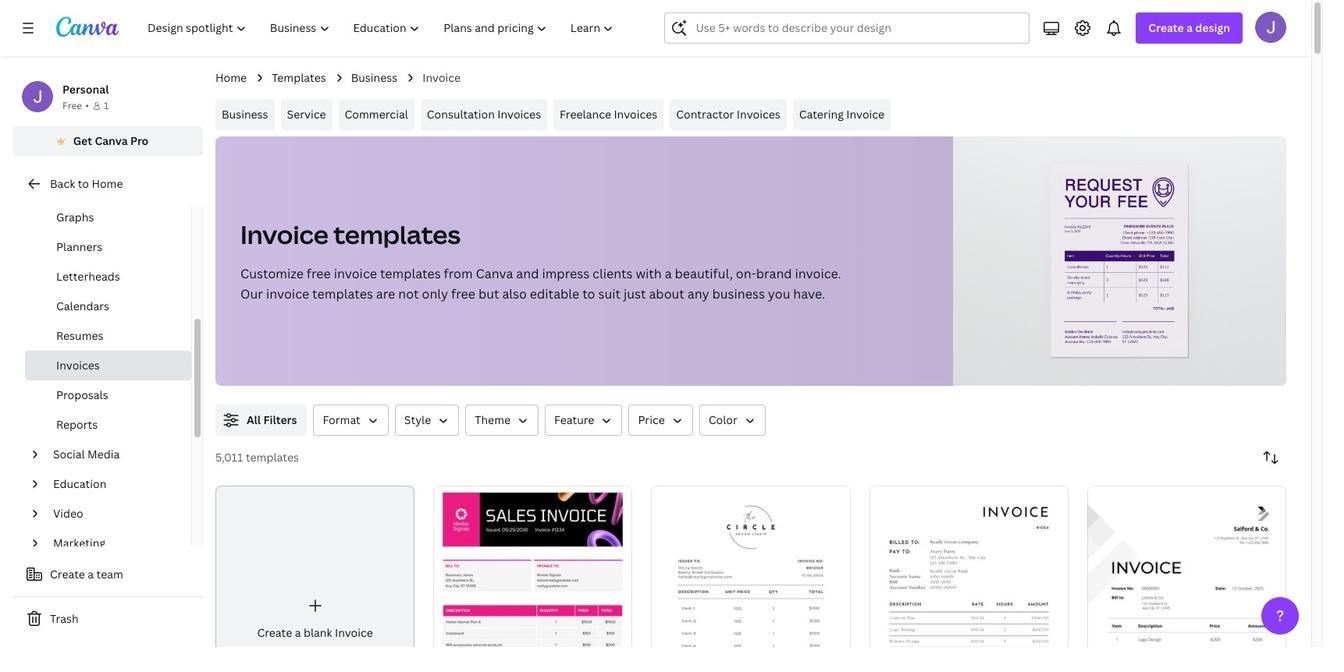 Task type: describe. For each thing, give the bounding box(es) containing it.
commercial
[[345, 107, 408, 122]]

templates
[[272, 70, 326, 85]]

create for create a design
[[1149, 20, 1184, 35]]

consultation invoices link
[[421, 99, 547, 130]]

5,011 templates
[[215, 450, 299, 465]]

get canva pro
[[73, 133, 149, 148]]

all filters
[[247, 413, 297, 428]]

top level navigation element
[[137, 12, 627, 44]]

invoice right blank
[[335, 626, 373, 641]]

1 vertical spatial free
[[451, 286, 475, 303]]

with
[[636, 265, 662, 283]]

templates left are in the top left of the page
[[312, 286, 373, 303]]

0 horizontal spatial business link
[[215, 99, 274, 130]]

letterheads link
[[25, 262, 191, 292]]

templates down all filters
[[246, 450, 299, 465]]

create a blank invoice
[[257, 626, 373, 641]]

education
[[53, 477, 106, 492]]

templates link
[[272, 69, 326, 87]]

theme
[[475, 413, 511, 428]]

create a blank invoice link
[[215, 486, 415, 648]]

any
[[688, 286, 709, 303]]

a for create a design
[[1187, 20, 1193, 35]]

create a team
[[50, 568, 123, 582]]

invoice up consultation
[[423, 70, 461, 85]]

business for the topmost business link
[[351, 70, 398, 85]]

sales invoice professional doc in black pink purple tactile 3d style image
[[433, 486, 633, 648]]

just
[[624, 286, 646, 303]]

canva inside customize free invoice templates from canva and impress clients with a beautiful, on-brand invoice. our invoice templates are not only free but also editable to suit just about any business you have.
[[476, 265, 513, 283]]

customize
[[240, 265, 304, 283]]

pro
[[130, 133, 149, 148]]

about
[[649, 286, 685, 303]]

editable
[[530, 286, 579, 303]]

0 vertical spatial free
[[307, 265, 331, 283]]

style
[[404, 413, 431, 428]]

catering invoice link
[[793, 99, 891, 130]]

invoices for contractor invoices
[[737, 107, 780, 122]]

reports link
[[25, 411, 191, 440]]

create for create a team
[[50, 568, 85, 582]]

0 horizontal spatial invoice
[[266, 286, 309, 303]]

video link
[[47, 500, 182, 529]]

our
[[240, 286, 263, 303]]

resumes
[[56, 329, 103, 343]]

all filters button
[[215, 405, 307, 436]]

home link
[[215, 69, 247, 87]]

format
[[323, 413, 361, 428]]

feature button
[[545, 405, 623, 436]]

proposals
[[56, 388, 108, 403]]

get
[[73, 133, 92, 148]]

reports
[[56, 418, 98, 432]]

and
[[516, 265, 539, 283]]

0 horizontal spatial to
[[78, 176, 89, 191]]

templates up not
[[380, 265, 441, 283]]

media
[[87, 447, 120, 462]]

feature
[[554, 413, 594, 428]]

clients
[[593, 265, 633, 283]]

catering
[[799, 107, 844, 122]]

marketing
[[53, 536, 105, 551]]

invoice right catering
[[846, 107, 885, 122]]

only
[[422, 286, 448, 303]]

white simple invoice image
[[1087, 486, 1287, 648]]

graphs
[[56, 210, 94, 225]]

all
[[247, 413, 261, 428]]

contractor invoices
[[676, 107, 780, 122]]

invoices down resumes
[[56, 358, 100, 373]]

back to home link
[[12, 169, 203, 200]]

brand
[[756, 265, 792, 283]]

on-
[[736, 265, 756, 283]]

•
[[85, 99, 89, 112]]

consultation
[[427, 107, 495, 122]]

create a blank invoice element
[[215, 486, 415, 648]]

but
[[478, 286, 499, 303]]

format button
[[313, 405, 389, 436]]

proposals link
[[25, 381, 191, 411]]

also
[[502, 286, 527, 303]]

create for create a blank invoice
[[257, 626, 292, 641]]

templates up are in the top left of the page
[[334, 218, 461, 251]]

calendars link
[[25, 292, 191, 322]]

invoice templates
[[240, 218, 461, 251]]

social media link
[[47, 440, 182, 470]]

price button
[[629, 405, 693, 436]]

a for create a team
[[88, 568, 94, 582]]

trash
[[50, 612, 79, 627]]

a inside customize free invoice templates from canva and impress clients with a beautiful, on-brand invoice. our invoice templates are not only free but also editable to suit just about any business you have.
[[665, 265, 672, 283]]

letterheads
[[56, 269, 120, 284]]

resumes link
[[25, 322, 191, 351]]

freelance
[[560, 107, 611, 122]]



Task type: vqa. For each thing, say whether or not it's contained in the screenshot.
the middle "91"
no



Task type: locate. For each thing, give the bounding box(es) containing it.
free down from
[[451, 286, 475, 303]]

are
[[376, 286, 395, 303]]

a left team
[[88, 568, 94, 582]]

create inside create a blank invoice element
[[257, 626, 292, 641]]

1 horizontal spatial create
[[257, 626, 292, 641]]

free
[[307, 265, 331, 283], [451, 286, 475, 303]]

None search field
[[665, 12, 1030, 44]]

a
[[1187, 20, 1193, 35], [665, 265, 672, 283], [88, 568, 94, 582], [295, 626, 301, 641]]

business link
[[351, 69, 398, 87], [215, 99, 274, 130]]

suit
[[598, 286, 621, 303]]

a right with at the top
[[665, 265, 672, 283]]

invoice templates image
[[953, 137, 1287, 386], [1051, 164, 1189, 358]]

from
[[444, 265, 473, 283]]

invoices inside "link"
[[614, 107, 658, 122]]

0 horizontal spatial canva
[[95, 133, 128, 148]]

business up commercial
[[351, 70, 398, 85]]

video
[[53, 507, 83, 521]]

service link
[[281, 99, 332, 130]]

business link up commercial
[[351, 69, 398, 87]]

1 vertical spatial business
[[222, 107, 268, 122]]

0 horizontal spatial create
[[50, 568, 85, 582]]

business
[[712, 286, 765, 303]]

a left blank
[[295, 626, 301, 641]]

0 vertical spatial invoice
[[334, 265, 377, 283]]

1 horizontal spatial business link
[[351, 69, 398, 87]]

freelance invoices
[[560, 107, 658, 122]]

home left templates
[[215, 70, 247, 85]]

beautiful,
[[675, 265, 733, 283]]

color button
[[699, 405, 766, 436]]

blank
[[304, 626, 332, 641]]

canva left pro in the left top of the page
[[95, 133, 128, 148]]

social
[[53, 447, 85, 462]]

0 vertical spatial create
[[1149, 20, 1184, 35]]

1 horizontal spatial invoice
[[334, 265, 377, 283]]

free right customize
[[307, 265, 331, 283]]

0 horizontal spatial home
[[92, 176, 123, 191]]

0 vertical spatial canva
[[95, 133, 128, 148]]

create a design button
[[1136, 12, 1243, 44]]

create inside create a team button
[[50, 568, 85, 582]]

1 vertical spatial create
[[50, 568, 85, 582]]

to left suit
[[582, 286, 595, 303]]

1 vertical spatial business link
[[215, 99, 274, 130]]

to inside customize free invoice templates from canva and impress clients with a beautiful, on-brand invoice. our invoice templates are not only free but also editable to suit just about any business you have.
[[582, 286, 595, 303]]

theme button
[[465, 405, 539, 436]]

create left blank
[[257, 626, 292, 641]]

freelance invoices link
[[554, 99, 664, 130]]

contractor invoices link
[[670, 99, 787, 130]]

1 horizontal spatial canva
[[476, 265, 513, 283]]

invoices for consultation invoices
[[497, 107, 541, 122]]

create a team button
[[12, 560, 203, 591]]

planners link
[[25, 233, 191, 262]]

1 vertical spatial to
[[582, 286, 595, 303]]

invoice
[[423, 70, 461, 85], [846, 107, 885, 122], [240, 218, 328, 251], [335, 626, 373, 641]]

invoices for freelance invoices
[[614, 107, 658, 122]]

Search search field
[[696, 13, 1020, 43]]

get canva pro button
[[12, 126, 203, 156]]

invoices right consultation
[[497, 107, 541, 122]]

1 horizontal spatial home
[[215, 70, 247, 85]]

1 vertical spatial canva
[[476, 265, 513, 283]]

1 horizontal spatial free
[[451, 286, 475, 303]]

style button
[[395, 405, 459, 436]]

create inside create a design dropdown button
[[1149, 20, 1184, 35]]

customize free invoice templates from canva and impress clients with a beautiful, on-brand invoice. our invoice templates are not only free but also editable to suit just about any business you have.
[[240, 265, 841, 303]]

catering invoice
[[799, 107, 885, 122]]

invoices right freelance
[[614, 107, 658, 122]]

to right back
[[78, 176, 89, 191]]

color
[[709, 413, 738, 428]]

calendars
[[56, 299, 109, 314]]

invoice down customize
[[266, 286, 309, 303]]

personal
[[62, 82, 109, 97]]

create a design
[[1149, 20, 1230, 35]]

0 vertical spatial business link
[[351, 69, 398, 87]]

marketing link
[[47, 529, 182, 559]]

commercial link
[[338, 99, 414, 130]]

templates
[[334, 218, 461, 251], [380, 265, 441, 283], [312, 286, 373, 303], [246, 450, 299, 465]]

back
[[50, 176, 75, 191]]

canva up 'but'
[[476, 265, 513, 283]]

service
[[287, 107, 326, 122]]

2 vertical spatial create
[[257, 626, 292, 641]]

business down home link
[[222, 107, 268, 122]]

graphs link
[[25, 203, 191, 233]]

1 horizontal spatial to
[[582, 286, 595, 303]]

education link
[[47, 470, 182, 500]]

home up the graphs link
[[92, 176, 123, 191]]

invoice up are in the top left of the page
[[334, 265, 377, 283]]

black white minimalist simple creative freelancer invoice image
[[869, 486, 1069, 648]]

invoices right contractor
[[737, 107, 780, 122]]

contractor
[[676, 107, 734, 122]]

you
[[768, 286, 790, 303]]

2 horizontal spatial create
[[1149, 20, 1184, 35]]

a inside dropdown button
[[1187, 20, 1193, 35]]

canva
[[95, 133, 128, 148], [476, 265, 513, 283]]

free •
[[62, 99, 89, 112]]

1 horizontal spatial business
[[351, 70, 398, 85]]

jacob simon image
[[1255, 12, 1287, 43]]

trash link
[[12, 604, 203, 635]]

not
[[398, 286, 419, 303]]

planners
[[56, 240, 102, 255]]

5,011
[[215, 450, 243, 465]]

create left design
[[1149, 20, 1184, 35]]

a for create a blank invoice
[[295, 626, 301, 641]]

a inside button
[[88, 568, 94, 582]]

invoice.
[[795, 265, 841, 283]]

1 vertical spatial home
[[92, 176, 123, 191]]

0 vertical spatial home
[[215, 70, 247, 85]]

price
[[638, 413, 665, 428]]

1 vertical spatial invoice
[[266, 286, 309, 303]]

invoice
[[334, 265, 377, 283], [266, 286, 309, 303]]

business link down home link
[[215, 99, 274, 130]]

Sort by button
[[1255, 443, 1287, 474]]

0 horizontal spatial free
[[307, 265, 331, 283]]

consultation invoices
[[427, 107, 541, 122]]

0 vertical spatial business
[[351, 70, 398, 85]]

a left design
[[1187, 20, 1193, 35]]

white simple minimalist business invoice image
[[651, 486, 851, 648]]

design
[[1195, 20, 1230, 35]]

0 horizontal spatial business
[[222, 107, 268, 122]]

business for business link to the left
[[222, 107, 268, 122]]

have.
[[793, 286, 825, 303]]

1
[[104, 99, 109, 112]]

filters
[[263, 413, 297, 428]]

business
[[351, 70, 398, 85], [222, 107, 268, 122]]

team
[[96, 568, 123, 582]]

0 vertical spatial to
[[78, 176, 89, 191]]

canva inside button
[[95, 133, 128, 148]]

invoice up customize
[[240, 218, 328, 251]]

create down marketing
[[50, 568, 85, 582]]

create
[[1149, 20, 1184, 35], [50, 568, 85, 582], [257, 626, 292, 641]]



